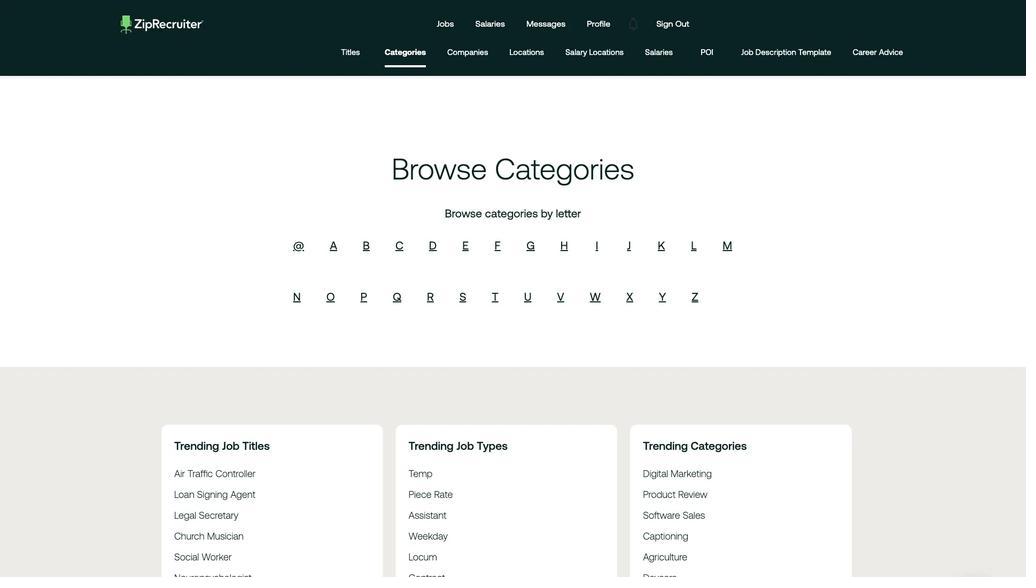 Task type: describe. For each thing, give the bounding box(es) containing it.
notifications image
[[622, 11, 646, 36]]

n
[[293, 290, 301, 303]]

titles inside tabs element
[[341, 47, 360, 57]]

profile
[[587, 19, 611, 29]]

legal
[[174, 510, 196, 521]]

i
[[596, 239, 599, 252]]

browse for browse categories by letter
[[445, 207, 482, 220]]

c link
[[396, 239, 404, 252]]

r
[[427, 290, 434, 303]]

2 locations from the left
[[590, 47, 624, 57]]

social
[[174, 552, 199, 563]]

y
[[659, 290, 666, 303]]

t link
[[492, 290, 499, 303]]

trending job types
[[409, 439, 508, 452]]

out
[[676, 19, 690, 29]]

messages
[[527, 19, 566, 29]]

digital marketing
[[643, 468, 712, 479]]

u link
[[524, 290, 532, 303]]

temp link
[[409, 468, 433, 479]]

@
[[293, 239, 304, 252]]

@ link
[[293, 239, 304, 252]]

agriculture link
[[643, 552, 688, 563]]

sign out
[[657, 19, 690, 29]]

job for trending job titles
[[222, 439, 240, 452]]

sales
[[683, 510, 706, 521]]

s link
[[460, 290, 467, 303]]

types
[[477, 439, 508, 452]]

digital marketing link
[[643, 468, 712, 479]]

job inside job description template link
[[742, 47, 754, 57]]

j link
[[627, 239, 631, 252]]

v link
[[558, 290, 565, 303]]

l link
[[692, 239, 697, 252]]

p link
[[361, 290, 367, 303]]

c
[[396, 239, 404, 252]]

salaries inside tabs element
[[646, 47, 673, 57]]

salary locations
[[566, 47, 624, 57]]

jobs link
[[429, 9, 462, 39]]

t
[[492, 290, 499, 303]]

piece rate
[[409, 489, 453, 500]]

job description template link
[[742, 39, 832, 67]]

categories inside tabs element
[[385, 47, 426, 57]]

titles link
[[338, 39, 364, 67]]

signing
[[197, 489, 228, 500]]

categories for browse categories
[[495, 152, 635, 185]]

1 horizontal spatial salaries link
[[646, 39, 673, 67]]

rate
[[434, 489, 453, 500]]

worker
[[202, 552, 232, 563]]

locations link
[[510, 39, 544, 67]]

f
[[495, 239, 501, 252]]

ziprecruiter image
[[121, 15, 204, 34]]

j
[[627, 239, 631, 252]]

letter
[[556, 207, 582, 220]]

social worker link
[[174, 552, 232, 563]]

job description template
[[742, 47, 832, 57]]

companies
[[448, 47, 489, 57]]

e link
[[463, 239, 469, 252]]

software sales
[[643, 510, 706, 521]]

salaries inside main element
[[476, 19, 505, 29]]

a link
[[330, 239, 337, 252]]

b
[[363, 239, 370, 252]]

church
[[174, 531, 205, 542]]

categories for trending categories
[[691, 439, 747, 452]]

jobs
[[437, 19, 454, 29]]

career advice
[[853, 47, 904, 57]]

main element
[[112, 9, 915, 39]]

1 locations from the left
[[510, 47, 544, 57]]

template
[[799, 47, 832, 57]]

secretary
[[199, 510, 239, 521]]

x link
[[627, 290, 634, 303]]

n link
[[293, 290, 301, 303]]

u
[[524, 290, 532, 303]]

categories link
[[385, 39, 426, 65]]

assistant link
[[409, 510, 447, 521]]

assistant
[[409, 510, 447, 521]]

e
[[463, 239, 469, 252]]

w
[[590, 290, 601, 303]]

traffic
[[188, 468, 213, 479]]

marketing
[[671, 468, 712, 479]]

poi link
[[695, 39, 720, 67]]

profile link
[[579, 9, 619, 39]]



Task type: vqa. For each thing, say whether or not it's contained in the screenshot.
"Privacy"
no



Task type: locate. For each thing, give the bounding box(es) containing it.
product review
[[643, 489, 708, 500]]

a
[[330, 239, 337, 252]]

1 vertical spatial titles
[[243, 439, 270, 452]]

loan signing agent
[[174, 489, 256, 500]]

0 horizontal spatial salaries link
[[468, 9, 513, 39]]

browse for browse categories
[[392, 152, 487, 185]]

g link
[[527, 239, 535, 252]]

r link
[[427, 290, 434, 303]]

1 horizontal spatial job
[[457, 439, 474, 452]]

trending categories
[[643, 439, 747, 452]]

captioning
[[643, 531, 689, 542]]

job for trending job types
[[457, 439, 474, 452]]

categories
[[385, 47, 426, 57], [495, 152, 635, 185], [485, 207, 538, 220], [691, 439, 747, 452]]

0 horizontal spatial trending
[[174, 439, 219, 452]]

poi
[[701, 47, 714, 57]]

m link
[[723, 239, 733, 252]]

piece rate link
[[409, 489, 453, 500]]

salary locations link
[[566, 39, 624, 67]]

captioning link
[[643, 531, 689, 542]]

z link
[[692, 290, 699, 303]]

advice
[[880, 47, 904, 57]]

1 horizontal spatial titles
[[341, 47, 360, 57]]

sign
[[657, 19, 674, 29]]

trending up 'traffic'
[[174, 439, 219, 452]]

1 trending from the left
[[174, 439, 219, 452]]

1 horizontal spatial locations
[[590, 47, 624, 57]]

h
[[561, 239, 568, 252]]

social worker
[[174, 552, 232, 563]]

job up controller
[[222, 439, 240, 452]]

temp
[[409, 468, 433, 479]]

legal secretary link
[[174, 510, 239, 521]]

job
[[742, 47, 754, 57], [222, 439, 240, 452], [457, 439, 474, 452]]

b link
[[363, 239, 370, 252]]

d
[[429, 239, 437, 252]]

s
[[460, 290, 467, 303]]

1 horizontal spatial salaries
[[646, 47, 673, 57]]

g
[[527, 239, 535, 252]]

product
[[643, 489, 676, 500]]

musician
[[207, 531, 244, 542]]

1 vertical spatial salaries
[[646, 47, 673, 57]]

tabs element
[[338, 39, 915, 67]]

o
[[327, 290, 335, 303]]

2 trending from the left
[[409, 439, 454, 452]]

review
[[679, 489, 708, 500]]

trending up "temp" link
[[409, 439, 454, 452]]

1 horizontal spatial trending
[[409, 439, 454, 452]]

weekday link
[[409, 531, 448, 542]]

legal secretary
[[174, 510, 239, 521]]

agent
[[231, 489, 256, 500]]

product review link
[[643, 489, 708, 500]]

digital
[[643, 468, 669, 479]]

loan
[[174, 489, 195, 500]]

salaries link down sign
[[646, 39, 673, 67]]

browse categories
[[392, 152, 635, 185]]

piece
[[409, 489, 432, 500]]

sign out link
[[649, 9, 698, 39]]

salaries
[[476, 19, 505, 29], [646, 47, 673, 57]]

salaries down sign
[[646, 47, 673, 57]]

agriculture
[[643, 552, 688, 563]]

trending up digital
[[643, 439, 688, 452]]

2 horizontal spatial trending
[[643, 439, 688, 452]]

h link
[[561, 239, 568, 252]]

salaries up companies
[[476, 19, 505, 29]]

0 horizontal spatial salaries
[[476, 19, 505, 29]]

l
[[692, 239, 697, 252]]

trending for trending job types
[[409, 439, 454, 452]]

locations
[[510, 47, 544, 57], [590, 47, 624, 57]]

trending job titles
[[174, 439, 270, 452]]

i link
[[596, 239, 599, 252]]

messages link
[[519, 9, 574, 39]]

titles
[[341, 47, 360, 57], [243, 439, 270, 452]]

trending
[[174, 439, 219, 452], [409, 439, 454, 452], [643, 439, 688, 452]]

job left types
[[457, 439, 474, 452]]

q
[[393, 290, 402, 303]]

trending for trending job titles
[[174, 439, 219, 452]]

0 horizontal spatial job
[[222, 439, 240, 452]]

by
[[541, 207, 553, 220]]

church musician
[[174, 531, 244, 542]]

locum
[[409, 552, 437, 563]]

locations down main element
[[510, 47, 544, 57]]

career
[[853, 47, 877, 57]]

0 vertical spatial salaries
[[476, 19, 505, 29]]

job left description
[[742, 47, 754, 57]]

locations down profile link
[[590, 47, 624, 57]]

q link
[[393, 290, 402, 303]]

0 vertical spatial titles
[[341, 47, 360, 57]]

trending for trending categories
[[643, 439, 688, 452]]

air traffic controller
[[174, 468, 256, 479]]

o link
[[327, 290, 335, 303]]

d link
[[429, 239, 437, 252]]

air traffic controller link
[[174, 468, 256, 479]]

1 vertical spatial browse
[[445, 207, 482, 220]]

3 trending from the left
[[643, 439, 688, 452]]

x
[[627, 290, 634, 303]]

0 vertical spatial browse
[[392, 152, 487, 185]]

z
[[692, 290, 699, 303]]

locum link
[[409, 552, 437, 563]]

categories for browse categories by letter
[[485, 207, 538, 220]]

salaries link up companies
[[468, 9, 513, 39]]

y link
[[659, 290, 666, 303]]

0 horizontal spatial titles
[[243, 439, 270, 452]]

2 horizontal spatial job
[[742, 47, 754, 57]]

salary
[[566, 47, 588, 57]]

controller
[[216, 468, 256, 479]]

k link
[[658, 239, 665, 252]]

air
[[174, 468, 185, 479]]

weekday
[[409, 531, 448, 542]]

0 horizontal spatial locations
[[510, 47, 544, 57]]

w link
[[590, 290, 601, 303]]

church musician link
[[174, 531, 244, 542]]



